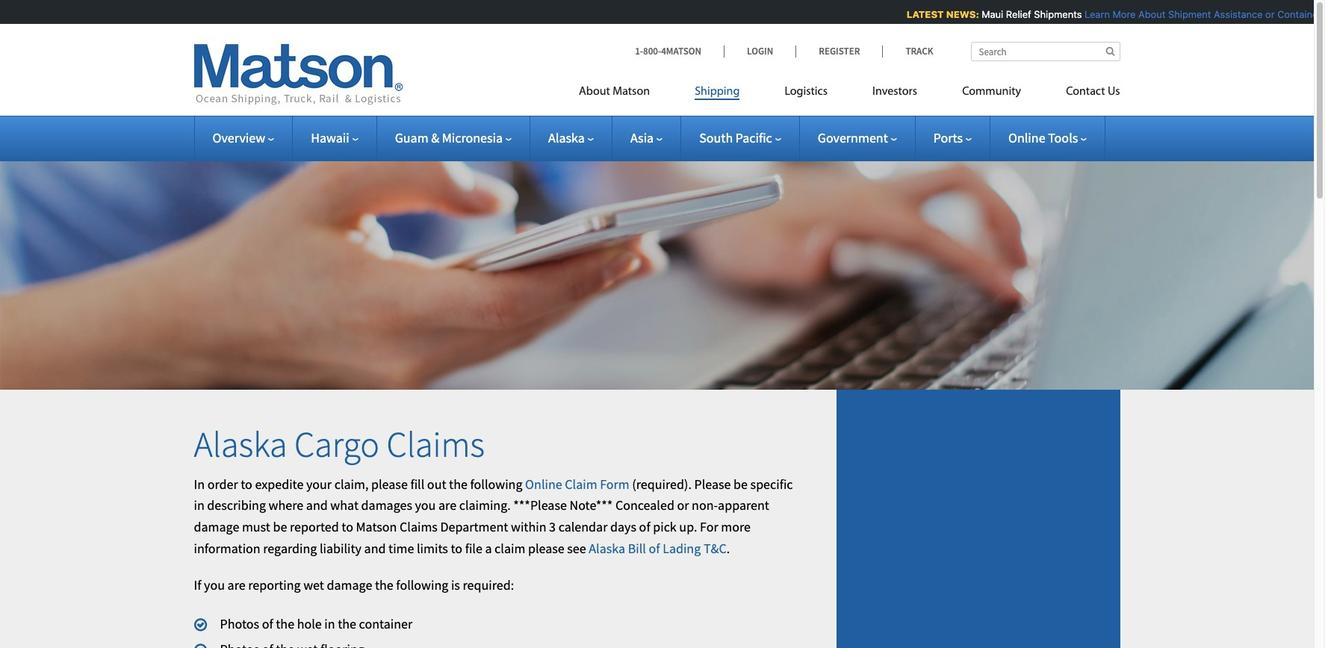 Task type: locate. For each thing, give the bounding box(es) containing it.
you right if
[[204, 577, 225, 594]]

2 vertical spatial alaska
[[589, 540, 625, 557]]

2 horizontal spatial alaska
[[589, 540, 625, 557]]

1 horizontal spatial are
[[439, 497, 457, 514]]

please
[[371, 476, 408, 493], [528, 540, 565, 557]]

overview
[[213, 129, 265, 146]]

alaska down days
[[589, 540, 625, 557]]

1 horizontal spatial alaska
[[548, 129, 585, 146]]

or
[[1264, 8, 1273, 20], [677, 497, 689, 514]]

be up apparent
[[734, 476, 748, 493]]

of left pick
[[639, 519, 650, 536]]

be
[[734, 476, 748, 493], [273, 519, 287, 536]]

0 vertical spatial matson
[[613, 86, 650, 98]]

0 horizontal spatial following
[[396, 577, 449, 594]]

online left tools
[[1009, 129, 1046, 146]]

alaska for alaska
[[548, 129, 585, 146]]

1 vertical spatial about
[[579, 86, 610, 98]]

or left 'container'
[[1264, 8, 1273, 20]]

0 vertical spatial online
[[1009, 129, 1046, 146]]

in for the
[[324, 615, 335, 633]]

cargo
[[294, 422, 380, 467]]

alaska link
[[548, 129, 594, 146]]

0 vertical spatial you
[[415, 497, 436, 514]]

learn
[[1083, 8, 1108, 20]]

login
[[747, 45, 773, 58]]

required:
[[463, 577, 514, 594]]

order
[[207, 476, 238, 493]]

following left the is
[[396, 577, 449, 594]]

lading
[[663, 540, 701, 557]]

in for describing
[[194, 497, 205, 514]]

1 vertical spatial please
[[528, 540, 565, 557]]

damage
[[194, 519, 239, 536], [327, 577, 372, 594]]

latest
[[905, 8, 942, 20]]

0 horizontal spatial you
[[204, 577, 225, 594]]

container
[[359, 615, 413, 633]]

0 vertical spatial following
[[470, 476, 523, 493]]

1-
[[635, 45, 643, 58]]

0 horizontal spatial be
[[273, 519, 287, 536]]

shipping
[[695, 86, 740, 98]]

the right hole
[[338, 615, 356, 633]]

1 horizontal spatial be
[[734, 476, 748, 493]]

in down 'in'
[[194, 497, 205, 514]]

0 vertical spatial are
[[439, 497, 457, 514]]

1 horizontal spatial and
[[364, 540, 386, 557]]

1 horizontal spatial damage
[[327, 577, 372, 594]]

calendar
[[559, 519, 608, 536]]

about
[[1137, 8, 1164, 20], [579, 86, 610, 98]]

in right hole
[[324, 615, 335, 633]]

following up claiming. on the left bottom of the page
[[470, 476, 523, 493]]

0 vertical spatial of
[[639, 519, 650, 536]]

1 horizontal spatial following
[[470, 476, 523, 493]]

time
[[389, 540, 414, 557]]

1 vertical spatial to
[[342, 519, 353, 536]]

None search field
[[971, 42, 1120, 61]]

1 horizontal spatial you
[[415, 497, 436, 514]]

you
[[415, 497, 436, 514], [204, 577, 225, 594]]

1 vertical spatial following
[[396, 577, 449, 594]]

please up damages
[[371, 476, 408, 493]]

matson inside (required). please be specific in describing where and what damages you are claiming. ***please note*** concealed or non-apparent damage must be reported to matson claims department within 3 calendar days of pick up. for more information regarding liability and time limits to file a claim please see
[[356, 519, 397, 536]]

claims
[[387, 422, 485, 467], [400, 519, 438, 536]]

damage inside (required). please be specific in describing where and what damages you are claiming. ***please note*** concealed or non-apparent damage must be reported to matson claims department within 3 calendar days of pick up. for more information regarding liability and time limits to file a claim please see
[[194, 519, 239, 536]]

and left time
[[364, 540, 386, 557]]

and
[[306, 497, 328, 514], [364, 540, 386, 557]]

0 horizontal spatial and
[[306, 497, 328, 514]]

register link
[[796, 45, 883, 58]]

0 horizontal spatial in
[[194, 497, 205, 514]]

shipping link
[[673, 78, 762, 109]]

1 vertical spatial alaska
[[194, 422, 287, 467]]

tools
[[1048, 129, 1078, 146]]

south pacific link
[[699, 129, 781, 146]]

fill
[[410, 476, 425, 493]]

us
[[1108, 86, 1120, 98]]

following
[[470, 476, 523, 493], [396, 577, 449, 594]]

1 horizontal spatial in
[[324, 615, 335, 633]]

claims up limits in the bottom left of the page
[[400, 519, 438, 536]]

0 vertical spatial or
[[1264, 8, 1273, 20]]

1 horizontal spatial matson
[[613, 86, 650, 98]]

investors
[[873, 86, 918, 98]]

about right more
[[1137, 8, 1164, 20]]

1 vertical spatial in
[[324, 615, 335, 633]]

must
[[242, 519, 270, 536]]

contact
[[1066, 86, 1105, 98]]

learn more about shipment assistance or container l link
[[1083, 8, 1325, 20]]

0 horizontal spatial are
[[228, 577, 246, 594]]

0 vertical spatial damage
[[194, 519, 239, 536]]

0 horizontal spatial about
[[579, 86, 610, 98]]

alaska bill of lading t&c link
[[589, 540, 727, 557]]

3
[[549, 519, 556, 536]]

of inside (required). please be specific in describing where and what damages you are claiming. ***please note*** concealed or non-apparent damage must be reported to matson claims department within 3 calendar days of pick up. for more information regarding liability and time limits to file a claim please see
[[639, 519, 650, 536]]

online up ***please
[[525, 476, 562, 493]]

0 horizontal spatial matson
[[356, 519, 397, 536]]

claim
[[565, 476, 597, 493]]

is
[[451, 577, 460, 594]]

asia link
[[631, 129, 663, 146]]

the
[[449, 476, 468, 493], [375, 577, 394, 594], [276, 615, 294, 633], [338, 615, 356, 633]]

regarding
[[263, 540, 317, 557]]

alaska up order
[[194, 422, 287, 467]]

login link
[[724, 45, 796, 58]]

section
[[818, 390, 1139, 649]]

matson down damages
[[356, 519, 397, 536]]

2 horizontal spatial to
[[451, 540, 463, 557]]

0 horizontal spatial alaska
[[194, 422, 287, 467]]

about up alaska "link"
[[579, 86, 610, 98]]

logistics link
[[762, 78, 850, 109]]

are down out
[[439, 497, 457, 514]]

claims up out
[[387, 422, 485, 467]]

you down fill
[[415, 497, 436, 514]]

t&c
[[704, 540, 727, 557]]

track link
[[883, 45, 934, 58]]

1-800-4matson link
[[635, 45, 724, 58]]

asia
[[631, 129, 654, 146]]

1 vertical spatial and
[[364, 540, 386, 557]]

1 vertical spatial online
[[525, 476, 562, 493]]

blue matson logo with ocean, shipping, truck, rail and logistics written beneath it. image
[[194, 44, 403, 105]]

0 vertical spatial alaska
[[548, 129, 585, 146]]

matson down 1-
[[613, 86, 650, 98]]

of right bill
[[649, 540, 660, 557]]

or left non-
[[677, 497, 689, 514]]

0 vertical spatial please
[[371, 476, 408, 493]]

are down information
[[228, 577, 246, 594]]

please down 3
[[528, 540, 565, 557]]

ports link
[[934, 129, 972, 146]]

online
[[1009, 129, 1046, 146], [525, 476, 562, 493]]

register
[[819, 45, 860, 58]]

1 horizontal spatial about
[[1137, 8, 1164, 20]]

of right photos
[[262, 615, 273, 633]]

days
[[610, 519, 637, 536]]

claiming.
[[459, 497, 511, 514]]

to left file
[[451, 540, 463, 557]]

and down your
[[306, 497, 328, 514]]

1 vertical spatial you
[[204, 577, 225, 594]]

matson inside top menu navigation
[[613, 86, 650, 98]]

1 horizontal spatial to
[[342, 519, 353, 536]]

1 vertical spatial damage
[[327, 577, 372, 594]]

1 horizontal spatial please
[[528, 540, 565, 557]]

0 vertical spatial and
[[306, 497, 328, 514]]

photos of the hole in the container
[[220, 615, 413, 633]]

in
[[194, 497, 205, 514], [324, 615, 335, 633]]

4matson
[[661, 45, 702, 58]]

a
[[485, 540, 492, 557]]

hawaii link
[[311, 129, 358, 146]]

are
[[439, 497, 457, 514], [228, 577, 246, 594]]

government link
[[818, 129, 897, 146]]

1 vertical spatial matson
[[356, 519, 397, 536]]

0 horizontal spatial online
[[525, 476, 562, 493]]

0 horizontal spatial damage
[[194, 519, 239, 536]]

in
[[194, 476, 205, 493]]

be down where
[[273, 519, 287, 536]]

assistance
[[1212, 8, 1261, 20]]

online claim form link
[[525, 476, 630, 493]]

liability
[[320, 540, 362, 557]]

damage right wet
[[327, 577, 372, 594]]

alaska
[[548, 129, 585, 146], [194, 422, 287, 467], [589, 540, 625, 557]]

1 vertical spatial or
[[677, 497, 689, 514]]

the right out
[[449, 476, 468, 493]]

alaska for alaska cargo claims
[[194, 422, 287, 467]]

government
[[818, 129, 888, 146]]

2 vertical spatial to
[[451, 540, 463, 557]]

0 vertical spatial to
[[241, 476, 252, 493]]

1 vertical spatial claims
[[400, 519, 438, 536]]

hole
[[297, 615, 322, 633]]

to up describing
[[241, 476, 252, 493]]

to down what
[[342, 519, 353, 536]]

2 vertical spatial of
[[262, 615, 273, 633]]

0 vertical spatial be
[[734, 476, 748, 493]]

alaska down about matson
[[548, 129, 585, 146]]

more
[[1111, 8, 1134, 20]]

Search search field
[[971, 42, 1120, 61]]

in inside (required). please be specific in describing where and what damages you are claiming. ***please note*** concealed or non-apparent damage must be reported to matson claims department within 3 calendar days of pick up. for more information regarding liability and time limits to file a claim please see
[[194, 497, 205, 514]]

0 vertical spatial in
[[194, 497, 205, 514]]

1 vertical spatial are
[[228, 577, 246, 594]]

0 horizontal spatial or
[[677, 497, 689, 514]]

damage up information
[[194, 519, 239, 536]]

damages
[[361, 497, 412, 514]]



Task type: vqa. For each thing, say whether or not it's contained in the screenshot.
following
yes



Task type: describe. For each thing, give the bounding box(es) containing it.
0 horizontal spatial please
[[371, 476, 408, 493]]

online tools
[[1009, 129, 1078, 146]]

please inside (required). please be specific in describing where and what damages you are claiming. ***please note*** concealed or non-apparent damage must be reported to matson claims department within 3 calendar days of pick up. for more information regarding liability and time limits to file a claim please see
[[528, 540, 565, 557]]

logistics
[[785, 86, 828, 98]]

(required).
[[632, 476, 692, 493]]

contact us
[[1066, 86, 1120, 98]]

are inside (required). please be specific in describing where and what damages you are claiming. ***please note*** concealed or non-apparent damage must be reported to matson claims department within 3 calendar days of pick up. for more information regarding liability and time limits to file a claim please see
[[439, 497, 457, 514]]

0 vertical spatial claims
[[387, 422, 485, 467]]

about inside top menu navigation
[[579, 86, 610, 98]]

about matson link
[[579, 78, 673, 109]]

expedite
[[255, 476, 304, 493]]

claim
[[495, 540, 525, 557]]

0 horizontal spatial to
[[241, 476, 252, 493]]

top menu navigation
[[579, 78, 1120, 109]]

reported
[[290, 519, 339, 536]]

1 horizontal spatial or
[[1264, 8, 1273, 20]]

in order to expedite your claim, please fill out the following online claim form
[[194, 476, 630, 493]]

alaska for alaska bill of lading t&c .
[[589, 540, 625, 557]]

1 vertical spatial of
[[649, 540, 660, 557]]

1-800-4matson
[[635, 45, 702, 58]]

within
[[511, 519, 547, 536]]

information
[[194, 540, 261, 557]]

container
[[1276, 8, 1320, 20]]

community link
[[940, 78, 1044, 109]]

1 horizontal spatial online
[[1009, 129, 1046, 146]]

or inside (required). please be specific in describing where and what damages you are claiming. ***please note*** concealed or non-apparent damage must be reported to matson claims department within 3 calendar days of pick up. for more information regarding liability and time limits to file a claim please see
[[677, 497, 689, 514]]

non-
[[692, 497, 718, 514]]

claim,
[[334, 476, 369, 493]]

1 vertical spatial be
[[273, 519, 287, 536]]

track
[[906, 45, 934, 58]]

800-
[[643, 45, 661, 58]]

if you are reporting wet damage the following is required:
[[194, 577, 514, 594]]

online tools link
[[1009, 129, 1087, 146]]

out
[[427, 476, 446, 493]]

guam
[[395, 129, 429, 146]]

guam & micronesia
[[395, 129, 503, 146]]

wet
[[304, 577, 324, 594]]

0 vertical spatial about
[[1137, 8, 1164, 20]]

&
[[431, 129, 439, 146]]

overview link
[[213, 129, 274, 146]]

micronesia
[[442, 129, 503, 146]]

for
[[700, 519, 719, 536]]

alaska cargo claims
[[194, 422, 485, 467]]

see
[[567, 540, 586, 557]]

more
[[721, 519, 751, 536]]

investors link
[[850, 78, 940, 109]]

relief
[[1004, 8, 1030, 20]]

describing
[[207, 497, 266, 514]]

specific
[[751, 476, 793, 493]]

form
[[600, 476, 630, 493]]

up.
[[679, 519, 697, 536]]

the left hole
[[276, 615, 294, 633]]

file
[[465, 540, 483, 557]]

l
[[1323, 8, 1325, 20]]

the up container
[[375, 577, 394, 594]]

claims inside (required). please be specific in describing where and what damages you are claiming. ***please note*** concealed or non-apparent damage must be reported to matson claims department within 3 calendar days of pick up. for more information regarding liability and time limits to file a claim please see
[[400, 519, 438, 536]]

.
[[727, 540, 730, 557]]

apparent
[[718, 497, 769, 514]]

photos
[[220, 615, 259, 633]]

south pacific
[[699, 129, 772, 146]]

shipment
[[1167, 8, 1210, 20]]

bill
[[628, 540, 646, 557]]

(required). please be specific in describing where and what damages you are claiming. ***please note*** concealed or non-apparent damage must be reported to matson claims department within 3 calendar days of pick up. for more information regarding liability and time limits to file a claim please see
[[194, 476, 793, 557]]

limits
[[417, 540, 448, 557]]

customer inputing information via laptop to matson's online tools. image
[[0, 137, 1314, 390]]

what
[[330, 497, 359, 514]]

ports
[[934, 129, 963, 146]]

concealed
[[616, 497, 675, 514]]

maui
[[980, 8, 1002, 20]]

community
[[962, 86, 1021, 98]]

department
[[440, 519, 508, 536]]

where
[[269, 497, 304, 514]]

shipments
[[1032, 8, 1080, 20]]

hawaii
[[311, 129, 349, 146]]

south
[[699, 129, 733, 146]]

note***
[[570, 497, 613, 514]]

search image
[[1106, 46, 1115, 56]]

latest news: maui relief shipments learn more about shipment assistance or container l
[[905, 8, 1325, 20]]

about matson
[[579, 86, 650, 98]]

pacific
[[736, 129, 772, 146]]

please
[[694, 476, 731, 493]]

you inside (required). please be specific in describing where and what damages you are claiming. ***please note*** concealed or non-apparent damage must be reported to matson claims department within 3 calendar days of pick up. for more information regarding liability and time limits to file a claim please see
[[415, 497, 436, 514]]

your
[[306, 476, 332, 493]]

alaska bill of lading t&c .
[[589, 540, 730, 557]]

pick
[[653, 519, 677, 536]]

contact us link
[[1044, 78, 1120, 109]]



